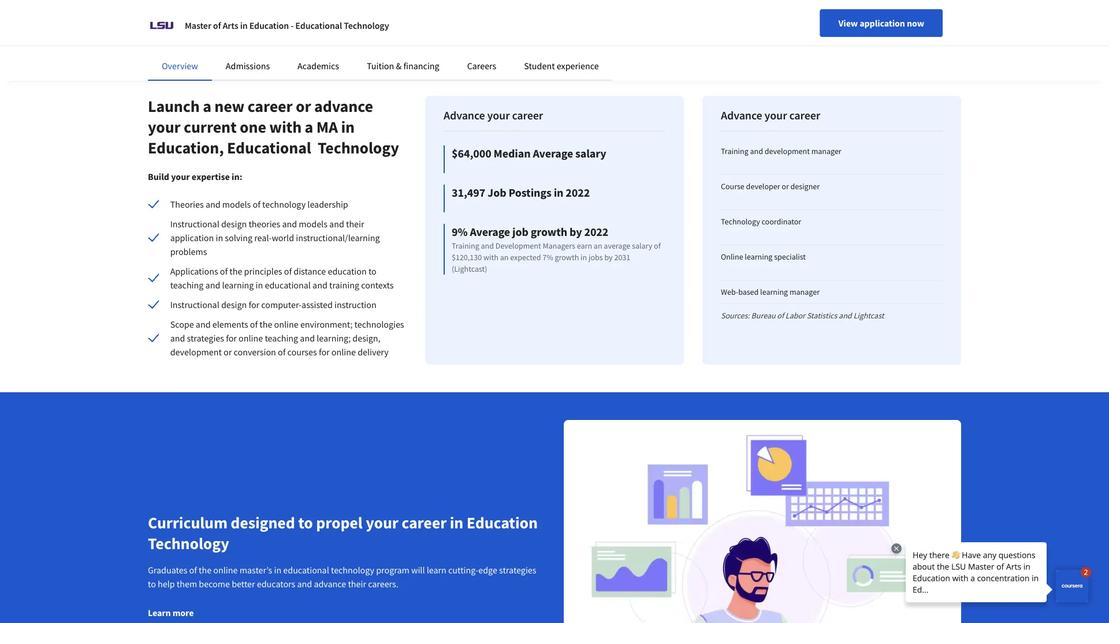 Task type: describe. For each thing, give the bounding box(es) containing it.
and up instructional/learning at left
[[329, 218, 344, 230]]

curriculum designed to propel your career in education technology
[[148, 513, 538, 554]]

scope and elements of the online environment; technologies and strategies for online teaching and learning; design, development or conversion of courses for online delivery
[[170, 319, 404, 358]]

your inside launch a new career or advance your current one with a ma in education, educational  technology
[[148, 117, 181, 137]]

7%
[[543, 252, 553, 263]]

career up '$64,000 median average salary'
[[512, 108, 543, 123]]

$64,000 median average salary
[[452, 146, 606, 161]]

learning;
[[317, 333, 351, 344]]

2 horizontal spatial or
[[782, 181, 789, 192]]

with inside launch a new career or advance your current one with a ma in education, educational  technology
[[269, 117, 302, 137]]

of left arts
[[213, 20, 221, 31]]

average
[[604, 241, 630, 251]]

9%
[[452, 225, 468, 239]]

your inside curriculum designed to propel your career in education technology
[[366, 513, 398, 534]]

online down learning;
[[332, 347, 356, 358]]

expertise
[[192, 171, 230, 183]]

build
[[148, 171, 169, 183]]

in inside instructional design theories and models and their application in solving real-world instructional/learning problems
[[216, 232, 223, 244]]

applications
[[170, 266, 218, 277]]

and down scope
[[170, 333, 185, 344]]

career inside launch a new career or advance your current one with a ma in education, educational  technology
[[248, 96, 293, 116]]

lightcast
[[853, 311, 884, 321]]

models inside instructional design theories and models and their application in solving real-world instructional/learning problems
[[299, 218, 327, 230]]

help
[[158, 579, 175, 590]]

educational inside graduates of the online master's in educational technology program will learn cutting-edge strategies to help them become better educators and advance their careers.
[[283, 565, 329, 577]]

designed
[[231, 513, 295, 534]]

earn
[[577, 241, 592, 251]]

and right theories
[[206, 199, 220, 210]]

design,
[[353, 333, 380, 344]]

careers.
[[368, 579, 398, 590]]

0 horizontal spatial salary
[[575, 146, 606, 161]]

more
[[173, 608, 194, 619]]

in inside launch a new career or advance your current one with a ma in education, educational  technology
[[341, 117, 355, 137]]

overview link
[[162, 60, 198, 72]]

and inside 9% average job growth by 2022 training and development managers  earn an average salary of $120,130 with an expected 7%  growth in jobs by 2031 (lightcast)
[[481, 241, 494, 251]]

31,497
[[452, 186, 485, 200]]

learn more
[[148, 608, 194, 619]]

the for principles
[[230, 266, 242, 277]]

scope
[[170, 319, 194, 330]]

online inside graduates of the online master's in educational technology program will learn cutting-edge strategies to help them become better educators and advance their careers.
[[213, 565, 238, 577]]

instructional design theories and models and their application in solving real-world instructional/learning problems
[[170, 218, 380, 258]]

technology inside graduates of the online master's in educational technology program will learn cutting-edge strategies to help them become better educators and advance their careers.
[[331, 565, 374, 577]]

elements
[[212, 319, 248, 330]]

the for online
[[199, 565, 212, 577]]

master's
[[240, 565, 272, 577]]

salary inside 9% average job growth by 2022 training and development managers  earn an average salary of $120,130 with an expected 7%  growth in jobs by 2031 (lightcast)
[[632, 241, 652, 251]]

student experience link
[[524, 60, 599, 72]]

development
[[496, 241, 541, 251]]

world
[[272, 232, 294, 244]]

your up median
[[487, 108, 510, 123]]

1 horizontal spatial average
[[533, 146, 573, 161]]

to inside curriculum designed to propel your career in education technology
[[298, 513, 313, 534]]

assisted
[[302, 299, 333, 311]]

environment;
[[300, 319, 353, 330]]

careers link
[[467, 60, 496, 72]]

conversion
[[234, 347, 276, 358]]

of left distance
[[284, 266, 292, 277]]

better
[[232, 579, 255, 590]]

educational
[[295, 20, 342, 31]]

of inside graduates of the online master's in educational technology program will learn cutting-edge strategies to help them become better educators and advance their careers.
[[189, 565, 197, 577]]

solving
[[225, 232, 252, 244]]

0 vertical spatial a
[[203, 96, 211, 116]]

technology up tuition
[[344, 20, 389, 31]]

advance inside graduates of the online master's in educational technology program will learn cutting-edge strategies to help them become better educators and advance their careers.
[[314, 579, 346, 590]]

graduates of the online master's in educational technology program will learn cutting-edge strategies to help them become better educators and advance their careers.
[[148, 565, 536, 590]]

training and development manager
[[721, 146, 842, 157]]

learning right based
[[760, 287, 788, 298]]

training inside 9% average job growth by 2022 training and development managers  earn an average salary of $120,130 with an expected 7%  growth in jobs by 2031 (lightcast)
[[452, 241, 479, 251]]

launch
[[148, 96, 200, 116]]

teaching inside applications of the principles of distance education to teaching and learning in educational and training contexts
[[170, 280, 204, 291]]

in inside graduates of the online master's in educational technology program will learn cutting-edge strategies to help them become better educators and advance their careers.
[[274, 565, 281, 577]]

2 horizontal spatial for
[[319, 347, 330, 358]]

instructional for instructional design for computer-assisted instruction
[[170, 299, 219, 311]]

in:
[[232, 171, 242, 183]]

and up courses on the bottom left of page
[[300, 333, 315, 344]]

sources:
[[721, 311, 750, 321]]

0 vertical spatial an
[[594, 241, 602, 251]]

learn
[[427, 565, 446, 577]]

theories and models of technology leadership
[[170, 199, 348, 210]]

bureau
[[751, 311, 776, 321]]

web-
[[721, 287, 738, 298]]

applications of the principles of distance education to teaching and learning in educational and training contexts
[[170, 266, 394, 291]]

career inside curriculum designed to propel your career in education technology
[[402, 513, 447, 534]]

to inside applications of the principles of distance education to teaching and learning in educational and training contexts
[[369, 266, 377, 277]]

in inside 9% average job growth by 2022 training and development managers  earn an average salary of $120,130 with an expected 7%  growth in jobs by 2031 (lightcast)
[[581, 252, 587, 263]]

program
[[376, 565, 409, 577]]

$64,000
[[452, 146, 491, 161]]

admissions
[[226, 60, 270, 72]]

1 horizontal spatial for
[[249, 299, 259, 311]]

online up the conversion on the left
[[239, 333, 263, 344]]

admissions link
[[226, 60, 270, 72]]

1 vertical spatial for
[[226, 333, 237, 344]]

in inside applications of the principles of distance education to teaching and learning in educational and training contexts
[[256, 280, 263, 291]]

0 vertical spatial training
[[721, 146, 749, 157]]

-
[[291, 20, 294, 31]]

training
[[329, 280, 359, 291]]

0 horizontal spatial technology
[[262, 199, 306, 210]]

strategies inside the scope and elements of the online environment; technologies and strategies for online teaching and learning; design, development or conversion of courses for online delivery
[[187, 333, 224, 344]]

of up theories on the left top of the page
[[253, 199, 260, 210]]

launch a new career or advance your current one with a ma in education, educational  technology
[[148, 96, 399, 158]]

1 advance your career from the left
[[444, 108, 543, 123]]

expected
[[510, 252, 541, 263]]

slides element
[[159, 33, 950, 45]]

their inside instructional design theories and models and their application in solving real-world instructional/learning problems
[[346, 218, 364, 230]]

experience
[[557, 60, 599, 72]]

tuition
[[367, 60, 394, 72]]

computer-
[[261, 299, 302, 311]]

academics
[[298, 60, 339, 72]]

sources: bureau of labor statistics and lightcast
[[721, 311, 884, 321]]

technology coordinator
[[721, 217, 801, 227]]

and right scope
[[196, 319, 211, 330]]

technology inside curriculum designed to propel your career in education technology
[[148, 534, 229, 554]]

managers
[[543, 241, 575, 251]]

your right build
[[171, 171, 190, 183]]

leadership
[[308, 199, 348, 210]]

of inside 9% average job growth by 2022 training and development managers  earn an average salary of $120,130 with an expected 7%  growth in jobs by 2031 (lightcast)
[[654, 241, 661, 251]]

principles
[[244, 266, 282, 277]]

web-based learning manager
[[721, 287, 820, 298]]

design for theories
[[221, 218, 247, 230]]

theories
[[170, 199, 204, 210]]

educational inside applications of the principles of distance education to teaching and learning in educational and training contexts
[[265, 280, 311, 291]]

financing
[[403, 60, 439, 72]]

0 vertical spatial development
[[765, 146, 810, 157]]



Task type: locate. For each thing, give the bounding box(es) containing it.
strategies down scope
[[187, 333, 224, 344]]

view
[[839, 17, 858, 29]]

$120,130
[[452, 252, 482, 263]]

2022 inside 9% average job growth by 2022 training and development managers  earn an average salary of $120,130 with an expected 7%  growth in jobs by 2031 (lightcast)
[[584, 225, 608, 239]]

1 horizontal spatial with
[[484, 252, 498, 263]]

advance
[[444, 108, 485, 123], [721, 108, 762, 123]]

0 vertical spatial their
[[346, 218, 364, 230]]

1 vertical spatial to
[[298, 513, 313, 534]]

of right 'elements'
[[250, 319, 258, 330]]

in right ma
[[341, 117, 355, 137]]

application inside view application now button
[[860, 17, 905, 29]]

1 vertical spatial the
[[260, 319, 272, 330]]

2 advance from the left
[[721, 108, 762, 123]]

development
[[765, 146, 810, 157], [170, 347, 222, 358]]

growth down managers
[[555, 252, 579, 263]]

advance up ma
[[314, 96, 373, 116]]

0 vertical spatial to
[[369, 266, 377, 277]]

in right arts
[[240, 20, 248, 31]]

1 vertical spatial training
[[452, 241, 479, 251]]

student
[[524, 60, 555, 72]]

cutting-
[[448, 565, 478, 577]]

your down the launch
[[148, 117, 181, 137]]

the up become
[[199, 565, 212, 577]]

2031
[[614, 252, 630, 263]]

application left now
[[860, 17, 905, 29]]

0 horizontal spatial advance your career
[[444, 108, 543, 123]]

advance your career up the training and development manager
[[721, 108, 820, 123]]

arts
[[223, 20, 238, 31]]

instructional inside instructional design theories and models and their application in solving real-world instructional/learning problems
[[170, 218, 219, 230]]

online
[[721, 252, 743, 262]]

1 horizontal spatial advance
[[721, 108, 762, 123]]

academics link
[[298, 60, 339, 72]]

educators
[[257, 579, 295, 590]]

1 horizontal spatial the
[[230, 266, 242, 277]]

1 horizontal spatial application
[[860, 17, 905, 29]]

and down distance
[[313, 280, 327, 291]]

design
[[221, 218, 247, 230], [221, 299, 247, 311]]

0 horizontal spatial education
[[249, 20, 289, 31]]

technology down course
[[721, 217, 760, 227]]

and down applications
[[205, 280, 220, 291]]

1 vertical spatial their
[[348, 579, 366, 590]]

0 vertical spatial or
[[296, 96, 311, 116]]

0 horizontal spatial for
[[226, 333, 237, 344]]

development up course developer or designer
[[765, 146, 810, 157]]

curriculum
[[148, 513, 228, 534]]

application inside instructional design theories and models and their application in solving real-world instructional/learning problems
[[170, 232, 214, 244]]

online
[[274, 319, 299, 330], [239, 333, 263, 344], [332, 347, 356, 358], [213, 565, 238, 577]]

one
[[240, 117, 266, 137]]

advance inside launch a new career or advance your current one with a ma in education, educational  technology
[[314, 96, 373, 116]]

a left ma
[[305, 117, 313, 137]]

application up problems
[[170, 232, 214, 244]]

edge
[[478, 565, 497, 577]]

1 vertical spatial models
[[299, 218, 327, 230]]

theories
[[249, 218, 280, 230]]

education inside curriculum designed to propel your career in education technology
[[467, 513, 538, 534]]

or inside the scope and elements of the online environment; technologies and strategies for online teaching and learning; design, development or conversion of courses for online delivery
[[224, 347, 232, 358]]

education left - on the top left of the page
[[249, 20, 289, 31]]

technologies
[[354, 319, 404, 330]]

0 horizontal spatial average
[[470, 225, 510, 239]]

master
[[185, 20, 211, 31]]

2 vertical spatial or
[[224, 347, 232, 358]]

overview
[[162, 60, 198, 72]]

0 horizontal spatial development
[[170, 347, 222, 358]]

education up edge
[[467, 513, 538, 534]]

careers
[[467, 60, 496, 72]]

1 vertical spatial advance
[[314, 579, 346, 590]]

0 horizontal spatial models
[[222, 199, 251, 210]]

average right 9%
[[470, 225, 510, 239]]

master of arts in education - educational technology
[[185, 20, 389, 31]]

1 horizontal spatial or
[[296, 96, 311, 116]]

developer
[[746, 181, 780, 192]]

an up 'jobs'
[[594, 241, 602, 251]]

or
[[296, 96, 311, 116], [782, 181, 789, 192], [224, 347, 232, 358]]

manager for training and development manager
[[811, 146, 842, 157]]

louisiana state university logo image
[[148, 12, 176, 39]]

in inside curriculum designed to propel your career in education technology
[[450, 513, 463, 534]]

&
[[396, 60, 402, 72]]

average inside 9% average job growth by 2022 training and development managers  earn an average salary of $120,130 with an expected 7%  growth in jobs by 2031 (lightcast)
[[470, 225, 510, 239]]

of left labor
[[777, 311, 784, 321]]

of up 'them'
[[189, 565, 197, 577]]

0 vertical spatial average
[[533, 146, 573, 161]]

manager for web-based learning manager
[[790, 287, 820, 298]]

current
[[184, 117, 237, 137]]

development down scope
[[170, 347, 222, 358]]

and inside graduates of the online master's in educational technology program will learn cutting-edge strategies to help them become better educators and advance their careers.
[[297, 579, 312, 590]]

1 vertical spatial a
[[305, 117, 313, 137]]

job
[[512, 225, 528, 239]]

of
[[213, 20, 221, 31], [253, 199, 260, 210], [654, 241, 661, 251], [220, 266, 228, 277], [284, 266, 292, 277], [777, 311, 784, 321], [250, 319, 258, 330], [278, 347, 286, 358], [189, 565, 197, 577]]

view application now
[[839, 17, 924, 29]]

1 vertical spatial application
[[170, 232, 214, 244]]

2022 right postings
[[566, 186, 590, 200]]

1 vertical spatial with
[[484, 252, 498, 263]]

to
[[369, 266, 377, 277], [298, 513, 313, 534], [148, 579, 156, 590]]

1 vertical spatial an
[[500, 252, 509, 263]]

and
[[750, 146, 763, 157], [206, 199, 220, 210], [282, 218, 297, 230], [329, 218, 344, 230], [481, 241, 494, 251], [205, 280, 220, 291], [313, 280, 327, 291], [839, 311, 852, 321], [196, 319, 211, 330], [170, 333, 185, 344], [300, 333, 315, 344], [297, 579, 312, 590]]

student experience
[[524, 60, 599, 72]]

1 vertical spatial growth
[[555, 252, 579, 263]]

build your expertise in:
[[148, 171, 242, 183]]

the inside applications of the principles of distance education to teaching and learning in educational and training contexts
[[230, 266, 242, 277]]

for down 'elements'
[[226, 333, 237, 344]]

0 horizontal spatial advance
[[444, 108, 485, 123]]

technology down ma
[[318, 138, 399, 158]]

their inside graduates of the online master's in educational technology program will learn cutting-edge strategies to help them become better educators and advance their careers.
[[348, 579, 366, 590]]

0 horizontal spatial to
[[148, 579, 156, 590]]

designer
[[791, 181, 820, 192]]

with inside 9% average job growth by 2022 training and development managers  earn an average salary of $120,130 with an expected 7%  growth in jobs by 2031 (lightcast)
[[484, 252, 498, 263]]

1 horizontal spatial teaching
[[265, 333, 298, 344]]

2 vertical spatial the
[[199, 565, 212, 577]]

for left computer-
[[249, 299, 259, 311]]

now
[[907, 17, 924, 29]]

distance
[[294, 266, 326, 277]]

technology down curriculum at the bottom
[[148, 534, 229, 554]]

2022 up earn
[[584, 225, 608, 239]]

design for for
[[221, 299, 247, 311]]

design up 'solving'
[[221, 218, 247, 230]]

1 vertical spatial development
[[170, 347, 222, 358]]

0 horizontal spatial with
[[269, 117, 302, 137]]

0 vertical spatial 2022
[[566, 186, 590, 200]]

1 horizontal spatial an
[[594, 241, 602, 251]]

with right "$120,130"
[[484, 252, 498, 263]]

1 vertical spatial design
[[221, 299, 247, 311]]

or left designer
[[782, 181, 789, 192]]

2 horizontal spatial the
[[260, 319, 272, 330]]

in right postings
[[554, 186, 563, 200]]

0 horizontal spatial application
[[170, 232, 214, 244]]

2 instructional from the top
[[170, 299, 219, 311]]

or down academics link
[[296, 96, 311, 116]]

a up current
[[203, 96, 211, 116]]

0 vertical spatial by
[[570, 225, 582, 239]]

design inside instructional design theories and models and their application in solving real-world instructional/learning problems
[[221, 218, 247, 230]]

1 horizontal spatial salary
[[632, 241, 652, 251]]

0 vertical spatial teaching
[[170, 280, 204, 291]]

by right 'jobs'
[[604, 252, 613, 263]]

1 vertical spatial salary
[[632, 241, 652, 251]]

technology up careers.
[[331, 565, 374, 577]]

1 instructional from the top
[[170, 218, 219, 230]]

0 horizontal spatial training
[[452, 241, 479, 251]]

learn
[[148, 608, 171, 619]]

to left propel on the left of page
[[298, 513, 313, 534]]

0 vertical spatial strategies
[[187, 333, 224, 344]]

teaching
[[170, 280, 204, 291], [265, 333, 298, 344]]

teaching inside the scope and elements of the online environment; technologies and strategies for online teaching and learning; design, development or conversion of courses for online delivery
[[265, 333, 298, 344]]

0 vertical spatial growth
[[531, 225, 567, 239]]

technology
[[262, 199, 306, 210], [331, 565, 374, 577]]

1 vertical spatial average
[[470, 225, 510, 239]]

design up 'elements'
[[221, 299, 247, 311]]

the left principles
[[230, 266, 242, 277]]

and right statistics
[[839, 311, 852, 321]]

of right applications
[[220, 266, 228, 277]]

an
[[594, 241, 602, 251], [500, 252, 509, 263]]

and right educators
[[297, 579, 312, 590]]

education
[[328, 266, 367, 277]]

tuition & financing link
[[367, 60, 439, 72]]

1 vertical spatial manager
[[790, 287, 820, 298]]

to inside graduates of the online master's in educational technology program will learn cutting-edge strategies to help them become better educators and advance their careers.
[[148, 579, 156, 590]]

1 vertical spatial by
[[604, 252, 613, 263]]

to left help
[[148, 579, 156, 590]]

2 advance your career from the left
[[721, 108, 820, 123]]

your right propel on the left of page
[[366, 513, 398, 534]]

job
[[488, 186, 506, 200]]

0 horizontal spatial by
[[570, 225, 582, 239]]

1 horizontal spatial development
[[765, 146, 810, 157]]

for
[[249, 299, 259, 311], [226, 333, 237, 344], [319, 347, 330, 358]]

educational
[[265, 280, 311, 291], [283, 565, 329, 577]]

specialist
[[774, 252, 806, 262]]

1 vertical spatial technology
[[331, 565, 374, 577]]

(lightcast)
[[452, 264, 487, 274]]

1 horizontal spatial technology
[[331, 565, 374, 577]]

advance your career
[[444, 108, 543, 123], [721, 108, 820, 123]]

models down leadership
[[299, 218, 327, 230]]

1 vertical spatial or
[[782, 181, 789, 192]]

training up "$120,130"
[[452, 241, 479, 251]]

learning down principles
[[222, 280, 254, 291]]

0 vertical spatial manager
[[811, 146, 842, 157]]

them
[[177, 579, 197, 590]]

0 vertical spatial salary
[[575, 146, 606, 161]]

1 vertical spatial education
[[467, 513, 538, 534]]

their up instructional/learning at left
[[346, 218, 364, 230]]

and up the developer
[[750, 146, 763, 157]]

0 horizontal spatial the
[[199, 565, 212, 577]]

in up educators
[[274, 565, 281, 577]]

become
[[199, 579, 230, 590]]

0 vertical spatial application
[[860, 17, 905, 29]]

instructional up scope
[[170, 299, 219, 311]]

1 advance from the left
[[444, 108, 485, 123]]

2 vertical spatial to
[[148, 579, 156, 590]]

manager up sources: bureau of labor statistics and lightcast
[[790, 287, 820, 298]]

0 vertical spatial instructional
[[170, 218, 219, 230]]

advance up the training and development manager
[[721, 108, 762, 123]]

and up world
[[282, 218, 297, 230]]

1 horizontal spatial models
[[299, 218, 327, 230]]

or left the conversion on the left
[[224, 347, 232, 358]]

online learning specialist
[[721, 252, 806, 262]]

2 vertical spatial for
[[319, 347, 330, 358]]

2 horizontal spatial to
[[369, 266, 377, 277]]

with right the "one"
[[269, 117, 302, 137]]

1 vertical spatial instructional
[[170, 299, 219, 311]]

in down principles
[[256, 280, 263, 291]]

0 horizontal spatial teaching
[[170, 280, 204, 291]]

your up the training and development manager
[[765, 108, 787, 123]]

of left courses on the bottom left of page
[[278, 347, 286, 358]]

2 design from the top
[[221, 299, 247, 311]]

learning
[[745, 252, 773, 262], [222, 280, 254, 291], [760, 287, 788, 298]]

your
[[487, 108, 510, 123], [765, 108, 787, 123], [148, 117, 181, 137], [171, 171, 190, 183], [366, 513, 398, 534]]

1 horizontal spatial to
[[298, 513, 313, 534]]

instructional down theories
[[170, 218, 219, 230]]

teaching down applications
[[170, 280, 204, 291]]

instruction
[[335, 299, 376, 311]]

advance your career up median
[[444, 108, 543, 123]]

to up contexts
[[369, 266, 377, 277]]

in left 'solving'
[[216, 232, 223, 244]]

1 vertical spatial teaching
[[265, 333, 298, 344]]

development inside the scope and elements of the online environment; technologies and strategies for online teaching and learning; design, development or conversion of courses for online delivery
[[170, 347, 222, 358]]

educational up computer-
[[265, 280, 311, 291]]

0 vertical spatial the
[[230, 266, 242, 277]]

1 horizontal spatial a
[[305, 117, 313, 137]]

0 vertical spatial technology
[[262, 199, 306, 210]]

0 vertical spatial advance
[[314, 96, 373, 116]]

their left careers.
[[348, 579, 366, 590]]

average
[[533, 146, 573, 161], [470, 225, 510, 239]]

training
[[721, 146, 749, 157], [452, 241, 479, 251]]

view application now button
[[820, 9, 943, 37]]

instructional
[[170, 218, 219, 230], [170, 299, 219, 311]]

and up "$120,130"
[[481, 241, 494, 251]]

growth up managers
[[531, 225, 567, 239]]

learning right online
[[745, 252, 773, 262]]

1 horizontal spatial training
[[721, 146, 749, 157]]

1 horizontal spatial by
[[604, 252, 613, 263]]

new
[[214, 96, 244, 116]]

0 vertical spatial education
[[249, 20, 289, 31]]

0 horizontal spatial or
[[224, 347, 232, 358]]

models down "in:" on the top
[[222, 199, 251, 210]]

1 design from the top
[[221, 218, 247, 230]]

0 vertical spatial design
[[221, 218, 247, 230]]

or inside launch a new career or advance your current one with a ma in education, educational  technology
[[296, 96, 311, 116]]

models
[[222, 199, 251, 210], [299, 218, 327, 230]]

teaching up courses on the bottom left of page
[[265, 333, 298, 344]]

propel
[[316, 513, 363, 534]]

1 vertical spatial strategies
[[499, 565, 536, 577]]

the inside the scope and elements of the online environment; technologies and strategies for online teaching and learning; design, development or conversion of courses for online delivery
[[260, 319, 272, 330]]

of right 'average'
[[654, 241, 661, 251]]

in down earn
[[581, 252, 587, 263]]

1 vertical spatial educational
[[283, 565, 329, 577]]

strategies inside graduates of the online master's in educational technology program will learn cutting-edge strategies to help them become better educators and advance their careers.
[[499, 565, 536, 577]]

courses
[[287, 347, 317, 358]]

by up earn
[[570, 225, 582, 239]]

educational up educators
[[283, 565, 329, 577]]

0 vertical spatial with
[[269, 117, 302, 137]]

advance up $64,000
[[444, 108, 485, 123]]

instructional/learning
[[296, 232, 380, 244]]

career up will
[[402, 513, 447, 534]]

graduates
[[148, 565, 187, 577]]

technology up theories on the left top of the page
[[262, 199, 306, 210]]

strategies right edge
[[499, 565, 536, 577]]

in up cutting-
[[450, 513, 463, 534]]

application
[[860, 17, 905, 29], [170, 232, 214, 244]]

31,497 job postings in 2022
[[452, 186, 590, 200]]

training up course
[[721, 146, 749, 157]]

career up the training and development manager
[[789, 108, 820, 123]]

tuition & financing
[[367, 60, 439, 72]]

1 horizontal spatial education
[[467, 513, 538, 534]]

technology inside launch a new career or advance your current one with a ma in education, educational  technology
[[318, 138, 399, 158]]

0 horizontal spatial an
[[500, 252, 509, 263]]

manager up designer
[[811, 146, 842, 157]]

labor
[[786, 311, 805, 321]]

1 horizontal spatial advance your career
[[721, 108, 820, 123]]

contexts
[[361, 280, 394, 291]]

for down learning;
[[319, 347, 330, 358]]

an down development
[[500, 252, 509, 263]]

will
[[411, 565, 425, 577]]

average right median
[[533, 146, 573, 161]]

0 vertical spatial for
[[249, 299, 259, 311]]

coordinator
[[762, 217, 801, 227]]

the inside graduates of the online master's in educational technology program will learn cutting-edge strategies to help them become better educators and advance their careers.
[[199, 565, 212, 577]]

1 horizontal spatial strategies
[[499, 565, 536, 577]]

0 horizontal spatial strategies
[[187, 333, 224, 344]]

instructional for instructional design theories and models and their application in solving real-world instructional/learning problems
[[170, 218, 219, 230]]

postings
[[509, 186, 552, 200]]

course developer or designer
[[721, 181, 820, 192]]

salary
[[575, 146, 606, 161], [632, 241, 652, 251]]

online down computer-
[[274, 319, 299, 330]]

0 horizontal spatial a
[[203, 96, 211, 116]]

1 vertical spatial 2022
[[584, 225, 608, 239]]

0 vertical spatial models
[[222, 199, 251, 210]]

advance down curriculum designed to propel your career in education technology
[[314, 579, 346, 590]]

online up become
[[213, 565, 238, 577]]

learning inside applications of the principles of distance education to teaching and learning in educational and training contexts
[[222, 280, 254, 291]]

0 vertical spatial educational
[[265, 280, 311, 291]]



Task type: vqa. For each thing, say whether or not it's contained in the screenshot.
Education within Curriculum designed to propel your career in Education Technology
yes



